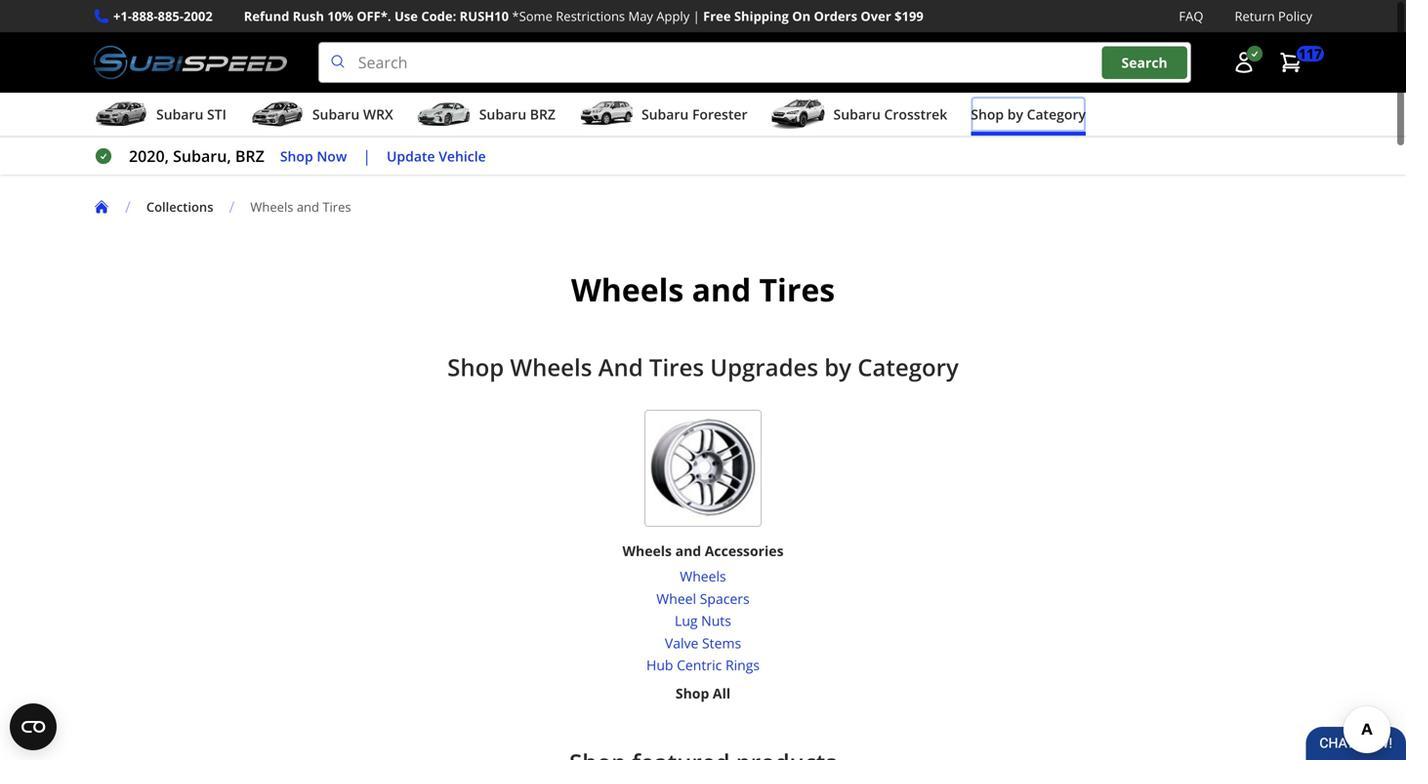 Task type: describe. For each thing, give the bounding box(es) containing it.
now
[[317, 147, 347, 165]]

subaru brz button
[[417, 97, 556, 136]]

wheels up wheel
[[623, 542, 672, 561]]

subaru wrx button
[[250, 97, 393, 136]]

shop for shop by category
[[971, 105, 1004, 124]]

home image
[[94, 199, 109, 215]]

off*.
[[357, 7, 391, 25]]

search
[[1122, 53, 1168, 72]]

1 / from the left
[[125, 196, 131, 217]]

and
[[598, 352, 643, 384]]

shipping
[[734, 7, 789, 25]]

0 vertical spatial tires
[[323, 198, 351, 216]]

subaru sti button
[[94, 97, 226, 136]]

shop by category
[[971, 105, 1086, 124]]

0 vertical spatial and
[[297, 198, 319, 216]]

888-
[[132, 7, 158, 25]]

update
[[387, 147, 435, 165]]

wheels down shop now link
[[250, 198, 293, 216]]

rush
[[293, 7, 324, 25]]

rings
[[726, 657, 760, 675]]

subaru crosstrek button
[[771, 97, 948, 136]]

on
[[792, 7, 811, 25]]

wheel spacers link
[[647, 588, 760, 611]]

accessories
[[705, 542, 784, 561]]

update vehicle
[[387, 147, 486, 165]]

wheels left and
[[510, 352, 592, 384]]

subaru for subaru crosstrek
[[834, 105, 881, 124]]

forester
[[692, 105, 748, 124]]

subaru,
[[173, 146, 231, 167]]

apply
[[657, 7, 690, 25]]

subaru sti
[[156, 105, 226, 124]]

hub
[[647, 657, 673, 675]]

885-
[[158, 7, 184, 25]]

1 vertical spatial and
[[692, 269, 751, 311]]

a subaru forester thumbnail image image
[[579, 100, 634, 129]]

wheels up and
[[571, 269, 684, 311]]

0 horizontal spatial category
[[858, 352, 959, 384]]

button image
[[1233, 51, 1256, 74]]

faq
[[1179, 7, 1204, 25]]

refund rush 10% off*. use code: rush10 *some restrictions may apply | free shipping on orders over $199
[[244, 7, 924, 25]]

brz inside dropdown button
[[530, 105, 556, 124]]

a subaru crosstrek thumbnail image image
[[771, 100, 826, 129]]

117 button
[[1270, 43, 1325, 82]]

faq link
[[1179, 6, 1204, 26]]

subaru forester button
[[579, 97, 748, 136]]

subaru for subaru forester
[[642, 105, 689, 124]]

wrx
[[363, 105, 393, 124]]

collections
[[146, 198, 213, 216]]

centric
[[677, 657, 722, 675]]

+1-
[[113, 7, 132, 25]]

hub centric rings link
[[647, 655, 760, 677]]

a subaru wrx thumbnail image image
[[250, 100, 305, 129]]

wheel
[[657, 590, 697, 608]]

orders
[[814, 7, 858, 25]]



Task type: vqa. For each thing, say whether or not it's contained in the screenshot.
the 2020,
yes



Task type: locate. For each thing, give the bounding box(es) containing it.
/
[[125, 196, 131, 217], [229, 196, 235, 217]]

shop inside wheels and accessories wheels wheel spacers lug nuts valve stems hub centric rings shop all
[[676, 685, 709, 703]]

tires
[[323, 198, 351, 216], [759, 269, 835, 311], [649, 352, 704, 384]]

2 vertical spatial and
[[676, 542, 701, 561]]

brz left a subaru forester thumbnail image at the top of the page
[[530, 105, 556, 124]]

use
[[395, 7, 418, 25]]

0 vertical spatial |
[[693, 7, 700, 25]]

lug
[[675, 612, 698, 631]]

subaru up 'vehicle'
[[479, 105, 527, 124]]

2 vertical spatial tires
[[649, 352, 704, 384]]

2020, subaru, brz
[[129, 146, 265, 167]]

shop
[[971, 105, 1004, 124], [280, 147, 313, 165], [448, 352, 504, 384], [676, 685, 709, 703]]

wheels and accessories wheels wheel spacers lug nuts valve stems hub centric rings shop all
[[623, 542, 784, 703]]

1 horizontal spatial by
[[1008, 105, 1024, 124]]

free
[[703, 7, 731, 25]]

may
[[629, 7, 653, 25]]

stems
[[702, 634, 742, 653]]

2020,
[[129, 146, 169, 167]]

return
[[1235, 7, 1275, 25]]

1 horizontal spatial tires
[[649, 352, 704, 384]]

1 horizontal spatial |
[[693, 7, 700, 25]]

1 vertical spatial wheels and tires
[[571, 269, 835, 311]]

wheels
[[250, 198, 293, 216], [571, 269, 684, 311], [510, 352, 592, 384], [623, 542, 672, 561], [680, 568, 726, 586]]

| left the free
[[693, 7, 700, 25]]

tires up "upgrades"
[[759, 269, 835, 311]]

shop all link
[[676, 683, 731, 705]]

subaru for subaru sti
[[156, 105, 204, 124]]

and up wheels link
[[676, 542, 701, 561]]

5 subaru from the left
[[834, 105, 881, 124]]

refund
[[244, 7, 289, 25]]

0 vertical spatial by
[[1008, 105, 1024, 124]]

and
[[297, 198, 319, 216], [692, 269, 751, 311], [676, 542, 701, 561]]

crosstrek
[[884, 105, 948, 124]]

wheels and tires link
[[250, 198, 367, 216]]

subaru inside dropdown button
[[642, 105, 689, 124]]

|
[[693, 7, 700, 25], [363, 146, 371, 167]]

rush10
[[460, 7, 509, 25]]

open widget image
[[10, 704, 57, 751]]

wheels and tires up shop wheels and tires upgrades by category
[[571, 269, 835, 311]]

wheels and tires down shop now link
[[250, 198, 351, 216]]

+1-888-885-2002
[[113, 7, 213, 25]]

3 subaru from the left
[[479, 105, 527, 124]]

over
[[861, 7, 892, 25]]

1 vertical spatial brz
[[235, 146, 265, 167]]

subaru crosstrek
[[834, 105, 948, 124]]

policy
[[1279, 7, 1313, 25]]

0 vertical spatial wheels and tires
[[250, 198, 351, 216]]

brz
[[530, 105, 556, 124], [235, 146, 265, 167]]

2 / from the left
[[229, 196, 235, 217]]

update vehicle button
[[387, 145, 486, 168]]

1 horizontal spatial brz
[[530, 105, 556, 124]]

0 vertical spatial category
[[1027, 105, 1086, 124]]

subaru forester
[[642, 105, 748, 124]]

wheels and accessories image image
[[645, 410, 762, 528]]

category inside dropdown button
[[1027, 105, 1086, 124]]

$199
[[895, 7, 924, 25]]

brz right subaru,
[[235, 146, 265, 167]]

subaru
[[156, 105, 204, 124], [312, 105, 360, 124], [479, 105, 527, 124], [642, 105, 689, 124], [834, 105, 881, 124]]

shop inside dropdown button
[[971, 105, 1004, 124]]

1 vertical spatial by
[[825, 352, 852, 384]]

0 horizontal spatial |
[[363, 146, 371, 167]]

upgrades
[[710, 352, 819, 384]]

sti
[[207, 105, 226, 124]]

subaru left sti
[[156, 105, 204, 124]]

10%
[[327, 7, 353, 25]]

+1-888-885-2002 link
[[113, 6, 213, 26]]

shop for shop wheels and tires upgrades by category
[[448, 352, 504, 384]]

subaru left forester
[[642, 105, 689, 124]]

nuts
[[702, 612, 732, 631]]

lug nuts link
[[647, 611, 760, 633]]

by
[[1008, 105, 1024, 124], [825, 352, 852, 384]]

collections link
[[146, 198, 229, 216], [146, 198, 213, 216]]

tires down now
[[323, 198, 351, 216]]

spacers
[[700, 590, 750, 608]]

1 vertical spatial category
[[858, 352, 959, 384]]

/ right home icon
[[125, 196, 131, 217]]

subaru up now
[[312, 105, 360, 124]]

vehicle
[[439, 147, 486, 165]]

tires right and
[[649, 352, 704, 384]]

0 horizontal spatial wheels and tires
[[250, 198, 351, 216]]

subaru brz
[[479, 105, 556, 124]]

return policy
[[1235, 7, 1313, 25]]

1 vertical spatial |
[[363, 146, 371, 167]]

valve stems link
[[647, 633, 760, 655]]

shop by category button
[[971, 97, 1086, 136]]

and up shop wheels and tires upgrades by category
[[692, 269, 751, 311]]

shop wheels and tires upgrades by category
[[448, 352, 959, 384]]

*some
[[512, 7, 553, 25]]

restrictions
[[556, 7, 625, 25]]

and inside wheels and accessories wheels wheel spacers lug nuts valve stems hub centric rings shop all
[[676, 542, 701, 561]]

subaru wrx
[[312, 105, 393, 124]]

0 horizontal spatial by
[[825, 352, 852, 384]]

wheels and tires
[[250, 198, 351, 216], [571, 269, 835, 311]]

0 vertical spatial brz
[[530, 105, 556, 124]]

all
[[713, 685, 731, 703]]

117
[[1299, 44, 1323, 63]]

0 horizontal spatial /
[[125, 196, 131, 217]]

category
[[1027, 105, 1086, 124], [858, 352, 959, 384]]

code:
[[421, 7, 456, 25]]

4 subaru from the left
[[642, 105, 689, 124]]

/ right collections
[[229, 196, 235, 217]]

search input field
[[318, 42, 1192, 83]]

2 subaru from the left
[[312, 105, 360, 124]]

subaru for subaru wrx
[[312, 105, 360, 124]]

wheels up wheel spacers link
[[680, 568, 726, 586]]

subispeed logo image
[[94, 42, 287, 83]]

2002
[[184, 7, 213, 25]]

| right now
[[363, 146, 371, 167]]

shop now
[[280, 147, 347, 165]]

0 horizontal spatial brz
[[235, 146, 265, 167]]

search button
[[1102, 46, 1188, 79]]

2 horizontal spatial tires
[[759, 269, 835, 311]]

shop for shop now
[[280, 147, 313, 165]]

valve
[[665, 634, 699, 653]]

1 horizontal spatial /
[[229, 196, 235, 217]]

a subaru sti thumbnail image image
[[94, 100, 148, 129]]

0 horizontal spatial tires
[[323, 198, 351, 216]]

and down shop now link
[[297, 198, 319, 216]]

subaru for subaru brz
[[479, 105, 527, 124]]

subaru right a subaru crosstrek thumbnail image at the top right
[[834, 105, 881, 124]]

by inside dropdown button
[[1008, 105, 1024, 124]]

return policy link
[[1235, 6, 1313, 26]]

a subaru brz thumbnail image image
[[417, 100, 472, 129]]

1 horizontal spatial wheels and tires
[[571, 269, 835, 311]]

1 horizontal spatial category
[[1027, 105, 1086, 124]]

wheels link
[[647, 566, 760, 588]]

1 subaru from the left
[[156, 105, 204, 124]]

1 vertical spatial tires
[[759, 269, 835, 311]]

shop now link
[[280, 145, 347, 168]]



